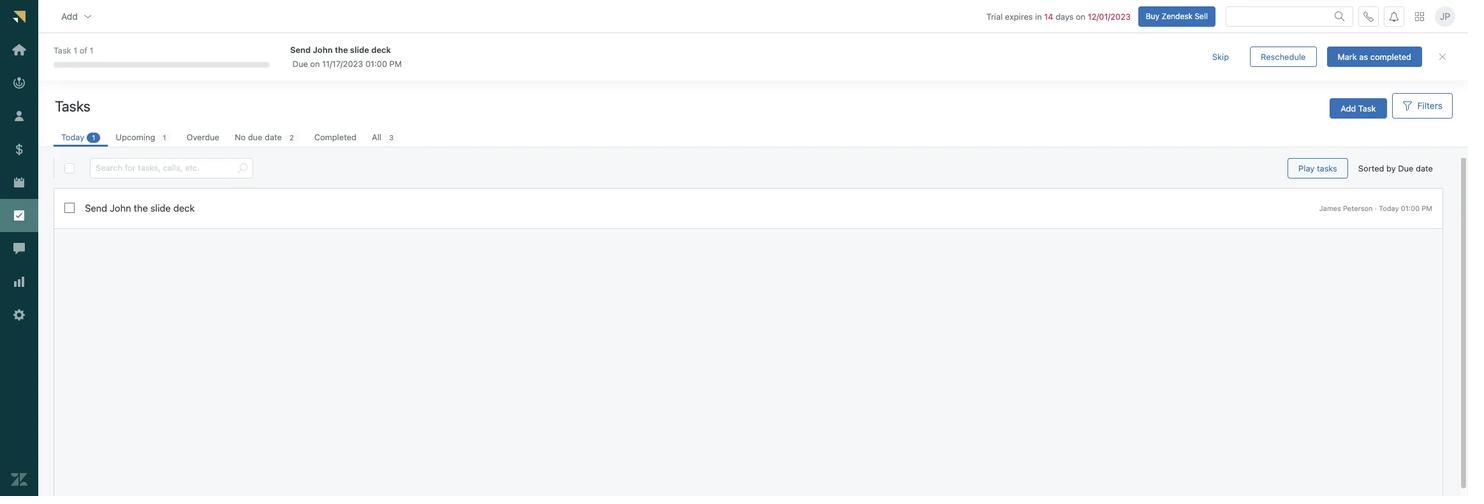 Task type: vqa. For each thing, say whether or not it's contained in the screenshot.
buy zendesk sell Button
yes



Task type: describe. For each thing, give the bounding box(es) containing it.
due
[[248, 132, 262, 142]]

trial
[[987, 11, 1003, 21]]

zendesk
[[1162, 11, 1193, 21]]

12/01/2023
[[1088, 11, 1131, 21]]

completed
[[1370, 51, 1411, 62]]

0 horizontal spatial search image
[[237, 163, 247, 173]]

add for add task
[[1341, 103, 1356, 113]]

add for add
[[61, 11, 78, 21]]

Search for tasks, calls, etc. field
[[96, 159, 232, 178]]

zendesk products image
[[1415, 12, 1424, 21]]

reschedule button
[[1250, 47, 1317, 67]]

buy
[[1146, 11, 1159, 21]]

check box image
[[64, 203, 75, 213]]

send for send john the slide deck due on 11/17/2023 01:00 pm
[[290, 44, 311, 55]]

no
[[235, 132, 246, 142]]

skip button
[[1201, 47, 1240, 67]]

deck for send john the slide deck
[[173, 202, 195, 214]]

send john the slide deck due on 11/17/2023 01:00 pm
[[290, 44, 402, 69]]

1 left "upcoming"
[[92, 133, 95, 142]]

send john the slide deck link
[[290, 44, 1179, 55]]

1 vertical spatial pm
[[1422, 204, 1432, 212]]

john for send john the slide deck
[[110, 202, 131, 214]]

cancel image
[[1438, 52, 1448, 62]]

add task button
[[1330, 98, 1387, 119]]

1 horizontal spatial date
[[1416, 163, 1433, 173]]

zendesk image
[[11, 471, 27, 488]]

0 vertical spatial today
[[61, 132, 84, 142]]

in
[[1035, 11, 1042, 21]]

jp button
[[1435, 6, 1455, 27]]

trial expires in 14 days on 12/01/2023
[[987, 11, 1131, 21]]

john for send john the slide deck due on 11/17/2023 01:00 pm
[[313, 44, 333, 55]]

the for send john the slide deck due on 11/17/2023 01:00 pm
[[335, 44, 348, 55]]

task 1 of 1
[[54, 45, 93, 56]]

2
[[290, 133, 294, 142]]

completed
[[314, 132, 357, 142]]

pm inside send john the slide deck due on 11/17/2023 01:00 pm
[[389, 59, 402, 69]]

by
[[1387, 163, 1396, 173]]

tasks
[[1317, 163, 1337, 173]]

james peterson · today 01:00 pm
[[1319, 204, 1432, 212]]

1 horizontal spatial 01:00
[[1401, 204, 1420, 212]]

jp
[[1440, 11, 1450, 22]]

1 vertical spatial due
[[1398, 163, 1414, 173]]

add button
[[51, 4, 103, 29]]

buy zendesk sell button
[[1138, 6, 1216, 27]]

14
[[1044, 11, 1053, 21]]

0 vertical spatial task
[[54, 45, 71, 56]]

chevron down image
[[83, 11, 93, 21]]

1 horizontal spatial search image
[[1335, 11, 1345, 21]]

filters button
[[1392, 93, 1453, 119]]

tasks
[[55, 97, 90, 114]]

sorted
[[1358, 163, 1384, 173]]

due inside send john the slide deck due on 11/17/2023 01:00 pm
[[292, 59, 308, 69]]

mark as completed
[[1338, 51, 1411, 62]]

0 horizontal spatial date
[[265, 132, 282, 142]]



Task type: locate. For each thing, give the bounding box(es) containing it.
0 vertical spatial slide
[[350, 44, 369, 55]]

send inside send john the slide deck due on 11/17/2023 01:00 pm
[[290, 44, 311, 55]]

0 horizontal spatial john
[[110, 202, 131, 214]]

0 horizontal spatial the
[[134, 202, 148, 214]]

1 vertical spatial today
[[1379, 204, 1399, 212]]

add
[[61, 11, 78, 21], [1341, 103, 1356, 113]]

upcoming
[[116, 132, 155, 142]]

01:00 inside send john the slide deck due on 11/17/2023 01:00 pm
[[365, 59, 387, 69]]

1 horizontal spatial send
[[290, 44, 311, 55]]

john up 11/17/2023 at the top of page
[[313, 44, 333, 55]]

send john the slide deck
[[85, 202, 195, 214]]

reschedule
[[1261, 51, 1306, 62]]

1 vertical spatial the
[[134, 202, 148, 214]]

0 vertical spatial the
[[335, 44, 348, 55]]

01:00
[[365, 59, 387, 69], [1401, 204, 1420, 212]]

slide
[[350, 44, 369, 55], [150, 202, 171, 214]]

deck for send john the slide deck due on 11/17/2023 01:00 pm
[[371, 44, 391, 55]]

add inside 'button'
[[61, 11, 78, 21]]

pm right 11/17/2023 at the top of page
[[389, 59, 402, 69]]

the
[[335, 44, 348, 55], [134, 202, 148, 214]]

01:00 right "·"
[[1401, 204, 1420, 212]]

james
[[1319, 204, 1341, 212]]

pm
[[389, 59, 402, 69], [1422, 204, 1432, 212]]

on left 11/17/2023 at the top of page
[[310, 59, 320, 69]]

on right days
[[1076, 11, 1086, 21]]

sorted by due date
[[1358, 163, 1433, 173]]

1 vertical spatial slide
[[150, 202, 171, 214]]

john
[[313, 44, 333, 55], [110, 202, 131, 214]]

peterson
[[1343, 204, 1373, 212]]

1 horizontal spatial the
[[335, 44, 348, 55]]

due right 'by' at top right
[[1398, 163, 1414, 173]]

1 horizontal spatial task
[[1358, 103, 1376, 113]]

1 vertical spatial task
[[1358, 103, 1376, 113]]

on
[[1076, 11, 1086, 21], [310, 59, 320, 69]]

0 vertical spatial due
[[292, 59, 308, 69]]

john inside send john the slide deck due on 11/17/2023 01:00 pm
[[313, 44, 333, 55]]

0 horizontal spatial slide
[[150, 202, 171, 214]]

add inside button
[[1341, 103, 1356, 113]]

1 right of
[[90, 45, 93, 56]]

slide down search for tasks, calls, etc. 'field'
[[150, 202, 171, 214]]

1 horizontal spatial on
[[1076, 11, 1086, 21]]

task down as
[[1358, 103, 1376, 113]]

task left of
[[54, 45, 71, 56]]

all
[[372, 132, 381, 142]]

date right 'by' at top right
[[1416, 163, 1433, 173]]

1 horizontal spatial john
[[313, 44, 333, 55]]

01:00 right 11/17/2023 at the top of page
[[365, 59, 387, 69]]

·
[[1375, 204, 1377, 212]]

1 vertical spatial date
[[1416, 163, 1433, 173]]

days
[[1056, 11, 1074, 21]]

0 horizontal spatial on
[[310, 59, 320, 69]]

deck
[[371, 44, 391, 55], [173, 202, 195, 214]]

pm down sorted by due date
[[1422, 204, 1432, 212]]

of
[[80, 45, 87, 56]]

mark as completed button
[[1327, 47, 1422, 67]]

search image down no on the top left of the page
[[237, 163, 247, 173]]

1
[[73, 45, 77, 56], [90, 45, 93, 56], [92, 133, 95, 142], [163, 133, 166, 142]]

bell image
[[1389, 11, 1399, 21]]

1 vertical spatial deck
[[173, 202, 195, 214]]

play tasks
[[1299, 163, 1337, 173]]

0 horizontal spatial deck
[[173, 202, 195, 214]]

1 horizontal spatial slide
[[350, 44, 369, 55]]

slide inside send john the slide deck due on 11/17/2023 01:00 pm
[[350, 44, 369, 55]]

1 left of
[[73, 45, 77, 56]]

the for send john the slide deck
[[134, 202, 148, 214]]

search image
[[1335, 11, 1345, 21], [237, 163, 247, 173]]

slide for send john the slide deck
[[150, 202, 171, 214]]

today down tasks
[[61, 132, 84, 142]]

1 right "upcoming"
[[163, 133, 166, 142]]

play tasks button
[[1288, 158, 1348, 179]]

1 vertical spatial search image
[[237, 163, 247, 173]]

0 horizontal spatial add
[[61, 11, 78, 21]]

slide up 11/17/2023 at the top of page
[[350, 44, 369, 55]]

0 horizontal spatial task
[[54, 45, 71, 56]]

due left 11/17/2023 at the top of page
[[292, 59, 308, 69]]

1 horizontal spatial pm
[[1422, 204, 1432, 212]]

0 vertical spatial send
[[290, 44, 311, 55]]

calls image
[[1364, 11, 1374, 21]]

1 vertical spatial john
[[110, 202, 131, 214]]

task inside button
[[1358, 103, 1376, 113]]

1 horizontal spatial deck
[[371, 44, 391, 55]]

filters
[[1417, 100, 1443, 111]]

add task
[[1341, 103, 1376, 113]]

the down search for tasks, calls, etc. 'field'
[[134, 202, 148, 214]]

send
[[290, 44, 311, 55], [85, 202, 107, 214]]

0 horizontal spatial 01:00
[[365, 59, 387, 69]]

0 vertical spatial 01:00
[[365, 59, 387, 69]]

1 vertical spatial send
[[85, 202, 107, 214]]

date right due
[[265, 132, 282, 142]]

john right check box icon
[[110, 202, 131, 214]]

0 vertical spatial deck
[[371, 44, 391, 55]]

0 horizontal spatial due
[[292, 59, 308, 69]]

0 horizontal spatial today
[[61, 132, 84, 142]]

search image left the calls 'icon'
[[1335, 11, 1345, 21]]

add down mark
[[1341, 103, 1356, 113]]

0 vertical spatial search image
[[1335, 11, 1345, 21]]

add left chevron down image
[[61, 11, 78, 21]]

on inside send john the slide deck due on 11/17/2023 01:00 pm
[[310, 59, 320, 69]]

the inside send john the slide deck due on 11/17/2023 01:00 pm
[[335, 44, 348, 55]]

0 vertical spatial on
[[1076, 11, 1086, 21]]

0 vertical spatial pm
[[389, 59, 402, 69]]

0 vertical spatial date
[[265, 132, 282, 142]]

1 horizontal spatial today
[[1379, 204, 1399, 212]]

buy zendesk sell
[[1146, 11, 1208, 21]]

mark
[[1338, 51, 1357, 62]]

1 vertical spatial 01:00
[[1401, 204, 1420, 212]]

0 horizontal spatial pm
[[389, 59, 402, 69]]

1 horizontal spatial add
[[1341, 103, 1356, 113]]

slide for send john the slide deck due on 11/17/2023 01:00 pm
[[350, 44, 369, 55]]

0 vertical spatial add
[[61, 11, 78, 21]]

0 horizontal spatial send
[[85, 202, 107, 214]]

today right "·"
[[1379, 204, 1399, 212]]

skip
[[1212, 51, 1229, 62]]

date
[[265, 132, 282, 142], [1416, 163, 1433, 173]]

expires
[[1005, 11, 1033, 21]]

no due date
[[235, 132, 282, 142]]

play
[[1299, 163, 1315, 173]]

0 vertical spatial john
[[313, 44, 333, 55]]

deck inside send john the slide deck due on 11/17/2023 01:00 pm
[[371, 44, 391, 55]]

sell
[[1195, 11, 1208, 21]]

task
[[54, 45, 71, 56], [1358, 103, 1376, 113]]

11/17/2023
[[322, 59, 363, 69]]

send for send john the slide deck
[[85, 202, 107, 214]]

today
[[61, 132, 84, 142], [1379, 204, 1399, 212]]

1 vertical spatial add
[[1341, 103, 1356, 113]]

due
[[292, 59, 308, 69], [1398, 163, 1414, 173]]

1 horizontal spatial due
[[1398, 163, 1414, 173]]

the up 11/17/2023 at the top of page
[[335, 44, 348, 55]]

as
[[1359, 51, 1368, 62]]

overdue
[[187, 132, 219, 142]]

1 vertical spatial on
[[310, 59, 320, 69]]

3
[[389, 133, 394, 142]]



